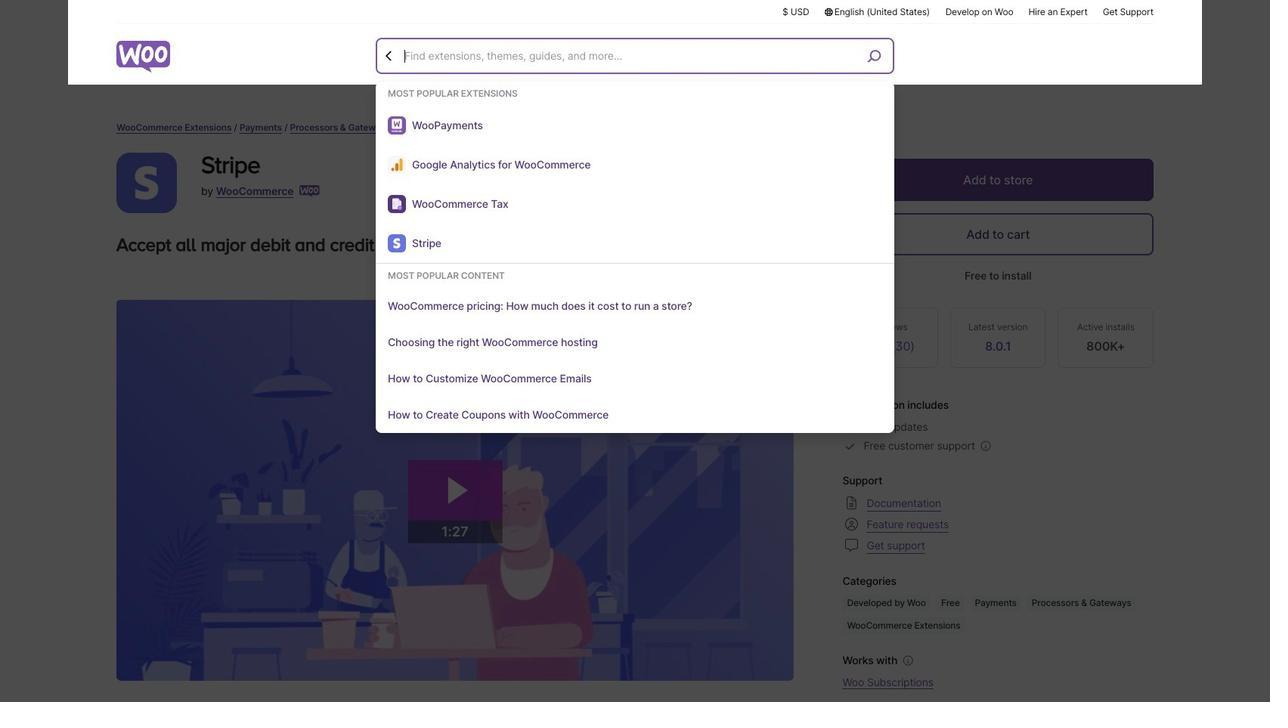 Task type: locate. For each thing, give the bounding box(es) containing it.
group
[[376, 88, 895, 264], [376, 270, 895, 433]]

file lines image
[[843, 494, 861, 512]]

list box
[[376, 88, 895, 433]]

message image
[[843, 537, 861, 555]]

Find extensions, themes, guides, and more… search field
[[401, 40, 862, 72]]

2 group from the top
[[376, 270, 895, 433]]

None search field
[[376, 38, 895, 433]]

0 vertical spatial group
[[376, 88, 895, 264]]

1 vertical spatial group
[[376, 270, 895, 433]]



Task type: describe. For each thing, give the bounding box(es) containing it.
breadcrumb element
[[116, 121, 1154, 135]]

1 group from the top
[[376, 88, 895, 264]]

circle user image
[[843, 515, 861, 534]]

circle info image
[[901, 653, 916, 669]]

close search image
[[382, 48, 397, 63]]

product icon image
[[116, 153, 177, 213]]

developed by woocommerce image
[[300, 185, 320, 197]]



Task type: vqa. For each thing, say whether or not it's contained in the screenshot.
second group from the top of the page
yes



